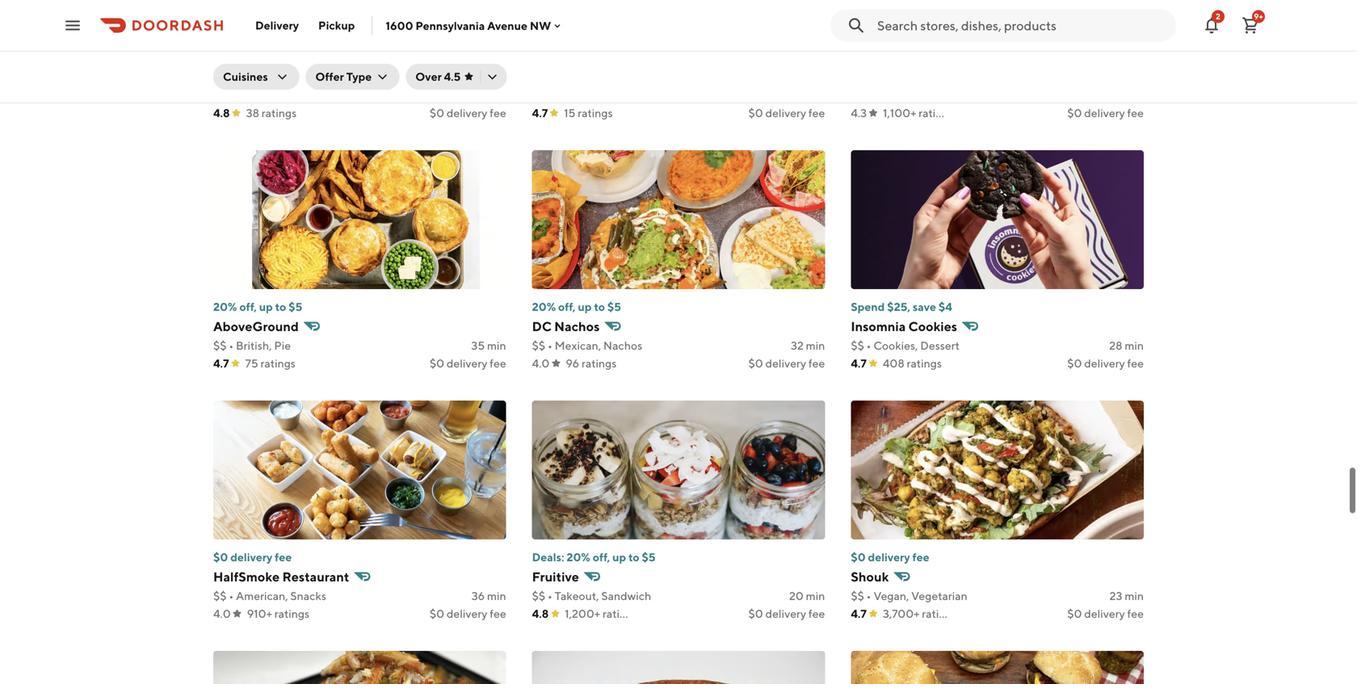 Task type: describe. For each thing, give the bounding box(es) containing it.
cookies
[[909, 319, 957, 334]]

15 ratings
[[564, 106, 613, 120]]

$0 delivery fee for 3,700+ ratings
[[1067, 607, 1144, 621]]

$$ • takeout, sandwich
[[532, 589, 651, 603]]

$0 for 3,700+ ratings
[[1067, 607, 1082, 621]]

$0 delivery fee for 15 ratings
[[749, 106, 825, 120]]

$0 delivery fee up 'shouk'
[[851, 551, 930, 564]]

$$ for shouk
[[851, 589, 864, 603]]

open menu image
[[63, 16, 82, 35]]

32 min
[[791, 339, 825, 352]]

$$ • cookies, dessert
[[851, 339, 960, 352]]

910+ ratings
[[247, 607, 310, 621]]

$0 delivery fee for 96 ratings
[[749, 357, 825, 370]]

75
[[245, 357, 258, 370]]

spend $25, save $4
[[851, 300, 952, 313]]

fruitive
[[532, 569, 579, 585]]

pickup
[[318, 19, 355, 32]]

20% off, up to $5 for $$ • italian, pizza
[[851, 50, 940, 63]]

cuisines
[[223, 70, 268, 83]]

$$ for baja tap
[[213, 88, 227, 102]]

deals:
[[532, 551, 564, 564]]

min for aboveground
[[487, 339, 506, 352]]

deals: 20% off, up to $5
[[532, 551, 656, 564]]

min for halfsmoke restaurant
[[487, 589, 506, 603]]

pickup button
[[309, 13, 365, 38]]

min for fruitive
[[806, 589, 825, 603]]

delivery for 910+ ratings
[[447, 607, 488, 621]]

15% off, up to $4
[[213, 50, 299, 63]]

to for dc nachos
[[594, 300, 605, 313]]

delivery button
[[246, 13, 309, 38]]

ratings for dc nachos
[[582, 357, 617, 370]]

off, for baja tap
[[236, 50, 254, 63]]

delivery for 1,100+ ratings
[[1084, 106, 1125, 120]]

fee for 96 ratings
[[809, 357, 825, 370]]

$$ for fruitive
[[532, 589, 546, 603]]

pennsylvania
[[416, 19, 485, 32]]

3,700+
[[883, 607, 920, 621]]

38 ratings
[[246, 106, 297, 120]]

off, up $$ • takeout, sandwich on the bottom left of page
[[593, 551, 610, 564]]

dc nachos
[[532, 319, 600, 334]]

$0 delivery fee up halfsmoke
[[213, 551, 292, 564]]

20
[[789, 589, 804, 603]]

$0 for 1,100+ ratings
[[1067, 106, 1082, 120]]

1600 pennsylvania avenue nw button
[[386, 19, 564, 32]]

96
[[566, 357, 579, 370]]

fee for 38 ratings
[[490, 106, 506, 120]]

aboveground
[[213, 319, 299, 334]]

33
[[1110, 88, 1123, 102]]

fee for 1,200+ ratings
[[809, 607, 825, 621]]

$$ • mexican, tacos
[[213, 88, 314, 102]]

• up 4.3
[[867, 88, 871, 102]]

min for baja tap
[[487, 88, 506, 102]]

75 ratings
[[245, 357, 296, 370]]

36 min
[[472, 589, 506, 603]]

min right 33
[[1125, 88, 1144, 102]]

off, for dc nachos
[[558, 300, 576, 313]]

1,100+ ratings
[[883, 106, 954, 120]]

15
[[564, 106, 576, 120]]

ratings down $$ • kabobs, sandwiches
[[578, 106, 613, 120]]

36
[[472, 589, 485, 603]]

1600
[[386, 19, 413, 32]]

408
[[883, 357, 905, 370]]

96 ratings
[[566, 357, 617, 370]]

1,200+
[[565, 607, 600, 621]]

$5 for $$ • italian, pizza
[[926, 50, 940, 63]]

20% off, up to $5 for aboveground
[[213, 300, 302, 313]]

fee for 910+ ratings
[[490, 607, 506, 621]]

$0 delivery fee for 1,200+ ratings
[[749, 607, 825, 621]]

fee for 408 ratings
[[1128, 357, 1144, 370]]

$$ for insomnia cookies
[[851, 339, 864, 352]]

20% for $$ • kabobs, sandwiches
[[532, 50, 556, 63]]

35 min
[[471, 339, 506, 352]]

28 min
[[1109, 339, 1144, 352]]

4.5
[[444, 70, 461, 83]]

baja
[[213, 68, 240, 84]]

• for halfsmoke restaurant
[[229, 589, 234, 603]]

32
[[791, 339, 804, 352]]

23 min
[[1110, 589, 1144, 603]]

dc
[[532, 319, 552, 334]]

ratings for insomnia cookies
[[907, 357, 942, 370]]

$$ for halfsmoke restaurant
[[213, 589, 227, 603]]

vegetarian
[[911, 589, 968, 603]]

to up sandwich at the left bottom of page
[[629, 551, 640, 564]]

20% for dc nachos
[[532, 300, 556, 313]]

over 4.5
[[415, 70, 461, 83]]

delivery up 'shouk'
[[868, 551, 910, 564]]

shouk
[[851, 569, 889, 585]]

up for $$ • italian, pizza
[[897, 50, 911, 63]]

20% for $$ • italian, pizza
[[851, 50, 875, 63]]

spend
[[851, 300, 885, 313]]

mexican, for dc nachos
[[555, 339, 601, 352]]

• for insomnia cookies
[[867, 339, 871, 352]]

0 horizontal spatial $4
[[286, 50, 299, 63]]

$0 for 910+ ratings
[[430, 607, 444, 621]]

pizza
[[911, 88, 938, 102]]

23
[[1110, 589, 1123, 603]]

vegan,
[[874, 589, 909, 603]]

$$ • british, pie
[[213, 339, 291, 352]]

$$ up 4.3
[[851, 88, 864, 102]]

910+
[[247, 607, 272, 621]]

kabobs,
[[555, 88, 597, 102]]

1 items, open order cart image
[[1241, 16, 1260, 35]]

avenue
[[487, 19, 528, 32]]

• for shouk
[[867, 589, 871, 603]]

delivery
[[255, 19, 299, 32]]

1,200+ ratings
[[565, 607, 638, 621]]

fee up $$ • vegan, vegetarian
[[913, 551, 930, 564]]

delivery for 15 ratings
[[766, 106, 806, 120]]

fee for 15 ratings
[[809, 106, 825, 120]]

min for insomnia cookies
[[1125, 339, 1144, 352]]

35
[[471, 339, 485, 352]]

fee up halfsmoke restaurant
[[275, 551, 292, 564]]

25 min
[[790, 88, 825, 102]]

$5 for aboveground
[[289, 300, 302, 313]]

• for baja tap
[[229, 88, 234, 102]]

notification bell image
[[1202, 16, 1222, 35]]

insomnia cookies
[[851, 319, 957, 334]]

up for baja tap
[[256, 50, 270, 63]]

33 min
[[1110, 88, 1144, 102]]

mexican, for baja tap
[[236, 88, 282, 102]]

dessert
[[920, 339, 960, 352]]

408 ratings
[[883, 357, 942, 370]]

ratings for halfsmoke restaurant
[[274, 607, 310, 621]]



Task type: locate. For each thing, give the bounding box(es) containing it.
to up aboveground
[[275, 300, 286, 313]]

9+
[[1254, 12, 1263, 21]]

delivery for 1,200+ ratings
[[766, 607, 806, 621]]

fee down 20 min on the right
[[809, 607, 825, 621]]

28
[[1109, 339, 1123, 352]]

min
[[487, 88, 506, 102], [806, 88, 825, 102], [1125, 88, 1144, 102], [487, 339, 506, 352], [806, 339, 825, 352], [1125, 339, 1144, 352], [487, 589, 506, 603], [806, 589, 825, 603], [1125, 589, 1144, 603]]

to for $$ • italian, pizza
[[913, 50, 924, 63]]

restaurant
[[282, 569, 349, 585]]

$$ • american, snacks
[[213, 589, 326, 603]]

fee
[[490, 106, 506, 120], [809, 106, 825, 120], [1128, 106, 1144, 120], [490, 357, 506, 370], [809, 357, 825, 370], [1128, 357, 1144, 370], [275, 551, 292, 564], [913, 551, 930, 564], [490, 607, 506, 621], [809, 607, 825, 621], [1128, 607, 1144, 621]]

off, up kabobs,
[[558, 50, 576, 63]]

4.0 left 96
[[532, 357, 550, 370]]

american,
[[236, 589, 288, 603]]

nachos
[[554, 319, 600, 334], [603, 339, 642, 352]]

• down insomnia
[[867, 339, 871, 352]]

delivery for 38 ratings
[[447, 106, 488, 120]]

$0 delivery fee down 36
[[430, 607, 506, 621]]

0 vertical spatial 4.8
[[213, 106, 230, 120]]

$0 for 38 ratings
[[430, 106, 444, 120]]

4.8 down the fruitive
[[532, 607, 549, 621]]

british,
[[236, 339, 272, 352]]

25
[[790, 88, 804, 102]]

off, up dc nachos
[[558, 300, 576, 313]]

delivery down 25
[[766, 106, 806, 120]]

20% up dc
[[532, 300, 556, 313]]

ratings down snacks
[[274, 607, 310, 621]]

3,700+ ratings
[[883, 607, 957, 621]]

ratings down pizza
[[919, 106, 954, 120]]

4.7 for insomnia cookies
[[851, 357, 867, 370]]

ratings down the $$ • mexican, tacos
[[262, 106, 297, 120]]

0 vertical spatial mexican,
[[236, 88, 282, 102]]

20% off, up to $5 up dc nachos
[[532, 300, 621, 313]]

up up kabobs,
[[578, 50, 592, 63]]

sandwiches
[[599, 88, 660, 102]]

$0 delivery fee for 408 ratings
[[1067, 357, 1144, 370]]

off, for aboveground
[[239, 300, 257, 313]]

4.7 left 15
[[532, 106, 548, 120]]

0 vertical spatial nachos
[[554, 319, 600, 334]]

to for baja tap
[[272, 50, 283, 63]]

20% off, up to $5 up the $$ • italian, pizza
[[851, 50, 940, 63]]

4.0
[[532, 357, 550, 370], [213, 607, 231, 621]]

$0 delivery fee down 28
[[1067, 357, 1144, 370]]

$4
[[286, 50, 299, 63], [939, 300, 952, 313]]

20% up italian,
[[851, 50, 875, 63]]

$4 down delivery 'button' at the top left of page
[[286, 50, 299, 63]]

$0 for 15 ratings
[[749, 106, 763, 120]]

4.8
[[213, 106, 230, 120], [532, 607, 549, 621]]

tacos
[[285, 88, 314, 102]]

delivery for 3,700+ ratings
[[1084, 607, 1125, 621]]

nw
[[530, 19, 551, 32]]

4.8 left 38
[[213, 106, 230, 120]]

ratings for fruitive
[[603, 607, 638, 621]]

off, for $$ • italian, pizza
[[877, 50, 895, 63]]

$$ down dc
[[532, 339, 546, 352]]

ratings for baja tap
[[262, 106, 297, 120]]

delivery down 31
[[447, 106, 488, 120]]

mexican, up 96
[[555, 339, 601, 352]]

$0 for 1,200+ ratings
[[749, 607, 763, 621]]

ratings
[[262, 106, 297, 120], [578, 106, 613, 120], [919, 106, 954, 120], [261, 357, 296, 370], [582, 357, 617, 370], [907, 357, 942, 370], [274, 607, 310, 621], [603, 607, 638, 621], [922, 607, 957, 621]]

$$ • italian, pizza
[[851, 88, 938, 102]]

1 vertical spatial $4
[[939, 300, 952, 313]]

delivery down 35
[[447, 357, 488, 370]]

off, for $$ • kabobs, sandwiches
[[558, 50, 576, 63]]

min right 31
[[487, 88, 506, 102]]

4.7 left 408 on the right bottom of page
[[851, 357, 867, 370]]

fee for 1,100+ ratings
[[1128, 106, 1144, 120]]

$0 delivery fee for 75 ratings
[[430, 357, 506, 370]]

$0 delivery fee for 38 ratings
[[430, 106, 506, 120]]

• down 'shouk'
[[867, 589, 871, 603]]

ratings down $$ • mexican, nachos
[[582, 357, 617, 370]]

4.3
[[851, 106, 867, 120]]

1 horizontal spatial 4.0
[[532, 357, 550, 370]]

4.7 down 'shouk'
[[851, 607, 867, 621]]

$$ down 'shouk'
[[851, 589, 864, 603]]

20% up the fruitive
[[567, 551, 590, 564]]

off, up italian,
[[877, 50, 895, 63]]

offer
[[315, 70, 344, 83]]

• left british,
[[229, 339, 234, 352]]

$$ left kabobs,
[[532, 88, 546, 102]]

min right 25
[[806, 88, 825, 102]]

to up pizza
[[913, 50, 924, 63]]

fee for 3,700+ ratings
[[1128, 607, 1144, 621]]

4.7 for aboveground
[[213, 357, 229, 370]]

$$ for dc nachos
[[532, 339, 546, 352]]

$$ down the fruitive
[[532, 589, 546, 603]]

up for dc nachos
[[578, 300, 592, 313]]

$5 up $$ • mexican, nachos
[[607, 300, 621, 313]]

delivery down 32
[[766, 357, 806, 370]]

to up cuisines button
[[272, 50, 283, 63]]

20% down nw
[[532, 50, 556, 63]]

1 horizontal spatial 4.8
[[532, 607, 549, 621]]

4.7
[[532, 106, 548, 120], [213, 357, 229, 370], [851, 357, 867, 370], [851, 607, 867, 621]]

$0 delivery fee for 1,100+ ratings
[[1067, 106, 1144, 120]]

snacks
[[290, 589, 326, 603]]

ratings for aboveground
[[261, 357, 296, 370]]

$0 for 75 ratings
[[430, 357, 444, 370]]

over
[[415, 70, 442, 83]]

4.0 for dc nachos
[[532, 357, 550, 370]]

to up $$ • kabobs, sandwiches
[[594, 50, 605, 63]]

1600 pennsylvania avenue nw
[[386, 19, 551, 32]]

off,
[[236, 50, 254, 63], [558, 50, 576, 63], [877, 50, 895, 63], [239, 300, 257, 313], [558, 300, 576, 313], [593, 551, 610, 564]]

$0 for 96 ratings
[[749, 357, 763, 370]]

15%
[[213, 50, 234, 63]]

fee down 36 min
[[490, 607, 506, 621]]

0 horizontal spatial nachos
[[554, 319, 600, 334]]

$$ • mexican, nachos
[[532, 339, 642, 352]]

mexican, up 38
[[236, 88, 282, 102]]

delivery for 408 ratings
[[1084, 357, 1125, 370]]

1 vertical spatial nachos
[[603, 339, 642, 352]]

$25,
[[887, 300, 911, 313]]

min right 35
[[487, 339, 506, 352]]

$0 delivery fee down 32
[[749, 357, 825, 370]]

$5 up sandwich at the left bottom of page
[[642, 551, 656, 564]]

offer type
[[315, 70, 372, 83]]

4.8 for baja tap
[[213, 106, 230, 120]]

insomnia
[[851, 319, 906, 334]]

4.7 left 75
[[213, 357, 229, 370]]

• down the fruitive
[[548, 589, 553, 603]]

delivery for 96 ratings
[[766, 357, 806, 370]]

to for $$ • kabobs, sandwiches
[[594, 50, 605, 63]]

$5 for $$ • kabobs, sandwiches
[[607, 50, 621, 63]]

delivery
[[447, 106, 488, 120], [766, 106, 806, 120], [1084, 106, 1125, 120], [447, 357, 488, 370], [766, 357, 806, 370], [1084, 357, 1125, 370], [230, 551, 273, 564], [868, 551, 910, 564], [447, 607, 488, 621], [766, 607, 806, 621], [1084, 607, 1125, 621]]

min right 23
[[1125, 589, 1144, 603]]

20% off, up to $5 up kabobs,
[[532, 50, 621, 63]]

20% off, up to $5 up aboveground
[[213, 300, 302, 313]]

offer type button
[[306, 64, 399, 90]]

0 vertical spatial $4
[[286, 50, 299, 63]]

fee for 75 ratings
[[490, 357, 506, 370]]

up up cuisines button
[[256, 50, 270, 63]]

up for $$ • kabobs, sandwiches
[[578, 50, 592, 63]]

delivery down 28
[[1084, 357, 1125, 370]]

20% for aboveground
[[213, 300, 237, 313]]

20 min
[[789, 589, 825, 603]]

1 vertical spatial 4.0
[[213, 607, 231, 621]]

over 4.5 button
[[406, 64, 507, 90]]

31
[[474, 88, 485, 102]]

nachos up $$ • mexican, nachos
[[554, 319, 600, 334]]

$$ down insomnia
[[851, 339, 864, 352]]

20% off, up to $5
[[532, 50, 621, 63], [851, 50, 940, 63], [213, 300, 302, 313], [532, 300, 621, 313]]

to up dc nachos
[[594, 300, 605, 313]]

0 horizontal spatial mexican,
[[236, 88, 282, 102]]

$5 for dc nachos
[[607, 300, 621, 313]]

ratings down vegetarian
[[922, 607, 957, 621]]

38
[[246, 106, 259, 120]]

4.8 for fruitive
[[532, 607, 549, 621]]

pie
[[274, 339, 291, 352]]

save
[[913, 300, 936, 313]]

takeout,
[[555, 589, 599, 603]]

baja tap
[[213, 68, 264, 84]]

to for aboveground
[[275, 300, 286, 313]]

0 horizontal spatial 4.0
[[213, 607, 231, 621]]

1 horizontal spatial nachos
[[603, 339, 642, 352]]

halfsmoke restaurant
[[213, 569, 349, 585]]

• down dc
[[548, 339, 553, 352]]

fee down 33 min
[[1128, 106, 1144, 120]]

1 vertical spatial 4.8
[[532, 607, 549, 621]]

$0 delivery fee down 23
[[1067, 607, 1144, 621]]

off, up cuisines
[[236, 50, 254, 63]]

up up sandwich at the left bottom of page
[[613, 551, 626, 564]]

4.0 for halfsmoke restaurant
[[213, 607, 231, 621]]

up up the $$ • italian, pizza
[[897, 50, 911, 63]]

italian,
[[874, 88, 908, 102]]

ratings down pie
[[261, 357, 296, 370]]

$0 for 408 ratings
[[1067, 357, 1082, 370]]

20% off, up to $5 for dc nachos
[[532, 300, 621, 313]]

fee down 28 min
[[1128, 357, 1144, 370]]

ratings for shouk
[[922, 607, 957, 621]]

0 horizontal spatial 4.8
[[213, 106, 230, 120]]

$$ • kabobs, sandwiches
[[532, 88, 660, 102]]

•
[[229, 88, 234, 102], [548, 88, 553, 102], [867, 88, 871, 102], [229, 339, 234, 352], [548, 339, 553, 352], [867, 339, 871, 352], [229, 589, 234, 603], [548, 589, 553, 603], [867, 589, 871, 603]]

0 vertical spatial 4.0
[[532, 357, 550, 370]]

2
[[1216, 12, 1221, 21]]

$5 up sandwiches at the left top of page
[[607, 50, 621, 63]]

type
[[346, 70, 372, 83]]

cookies,
[[874, 339, 918, 352]]

$0 delivery fee down 33
[[1067, 106, 1144, 120]]

ratings down dessert
[[907, 357, 942, 370]]

1 vertical spatial mexican,
[[555, 339, 601, 352]]

delivery down 33
[[1084, 106, 1125, 120]]

1 horizontal spatial $4
[[939, 300, 952, 313]]

$$ for aboveground
[[213, 339, 227, 352]]

nachos up 96 ratings
[[603, 339, 642, 352]]

4.7 for shouk
[[851, 607, 867, 621]]

fee down 25 min
[[809, 106, 825, 120]]

halfsmoke
[[213, 569, 280, 585]]

fee down 32 min
[[809, 357, 825, 370]]

fee down 23 min
[[1128, 607, 1144, 621]]

sandwich
[[601, 589, 651, 603]]

$0 delivery fee for 910+ ratings
[[430, 607, 506, 621]]

1 horizontal spatial mexican,
[[555, 339, 601, 352]]

$$ • vegan, vegetarian
[[851, 589, 968, 603]]

min for shouk
[[1125, 589, 1144, 603]]

delivery for 75 ratings
[[447, 357, 488, 370]]

• for aboveground
[[229, 339, 234, 352]]

• for dc nachos
[[548, 339, 553, 352]]

9+ button
[[1235, 9, 1267, 42]]

1,100+
[[883, 106, 917, 120]]

$0 delivery fee down 20
[[749, 607, 825, 621]]

20% off, up to $5 for $$ • kabobs, sandwiches
[[532, 50, 621, 63]]

20%
[[532, 50, 556, 63], [851, 50, 875, 63], [213, 300, 237, 313], [532, 300, 556, 313], [567, 551, 590, 564]]

delivery down 36
[[447, 607, 488, 621]]

$$ left british,
[[213, 339, 227, 352]]

Store search: begin typing to search for stores available on DoorDash text field
[[877, 17, 1167, 34]]

• down halfsmoke
[[229, 589, 234, 603]]

$5 up pizza
[[926, 50, 940, 63]]

min for dc nachos
[[806, 339, 825, 352]]

• for fruitive
[[548, 589, 553, 603]]

tap
[[242, 68, 264, 84]]

up up dc nachos
[[578, 300, 592, 313]]

ratings down sandwich at the left bottom of page
[[603, 607, 638, 621]]

• left kabobs,
[[548, 88, 553, 102]]

up up aboveground
[[259, 300, 273, 313]]

31 min
[[474, 88, 506, 102]]

$$ down halfsmoke
[[213, 589, 227, 603]]

delivery up halfsmoke
[[230, 551, 273, 564]]

off, up aboveground
[[239, 300, 257, 313]]

up for aboveground
[[259, 300, 273, 313]]

min right 36
[[487, 589, 506, 603]]

min right 32
[[806, 339, 825, 352]]

$0 delivery fee
[[430, 106, 506, 120], [749, 106, 825, 120], [1067, 106, 1144, 120], [430, 357, 506, 370], [749, 357, 825, 370], [1067, 357, 1144, 370], [213, 551, 292, 564], [851, 551, 930, 564], [430, 607, 506, 621], [749, 607, 825, 621], [1067, 607, 1144, 621]]

• down baja
[[229, 88, 234, 102]]

4.0 left 910+
[[213, 607, 231, 621]]

cuisines button
[[213, 64, 299, 90]]

20% up aboveground
[[213, 300, 237, 313]]



Task type: vqa. For each thing, say whether or not it's contained in the screenshot.


